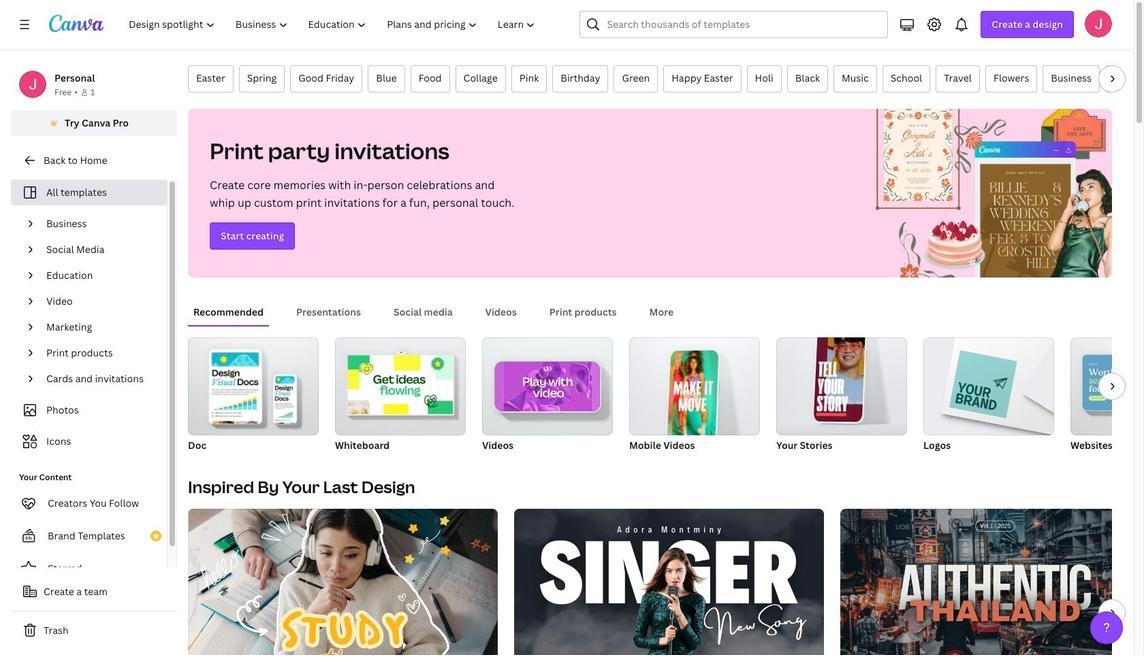 Task type: locate. For each thing, give the bounding box(es) containing it.
logo image
[[924, 338, 1054, 436], [949, 351, 1017, 419]]

whiteboard image
[[335, 338, 466, 436], [348, 356, 453, 415]]

website image
[[1071, 338, 1144, 436], [1071, 338, 1144, 436]]

dark grey minimalist photo travel youtube thumbnail image
[[841, 509, 1144, 656]]

mobile video image
[[629, 338, 760, 436], [667, 351, 719, 444]]

None search field
[[580, 11, 888, 38]]

your story image
[[814, 330, 866, 423], [776, 338, 907, 436]]

video image
[[482, 338, 613, 436], [503, 362, 592, 412]]

doc image
[[188, 338, 319, 436], [188, 338, 319, 436]]

print party invitations image
[[859, 109, 1112, 278]]



Task type: vqa. For each thing, say whether or not it's contained in the screenshot.
Website image
yes



Task type: describe. For each thing, give the bounding box(es) containing it.
james peterson image
[[1085, 10, 1112, 37]]

Search search field
[[607, 12, 880, 37]]

yellow modern study with me youtube thumbnail image
[[188, 509, 498, 656]]

dark modern elegant singer new song youtube thumbnail image
[[514, 509, 824, 656]]

top level navigation element
[[120, 11, 547, 38]]



